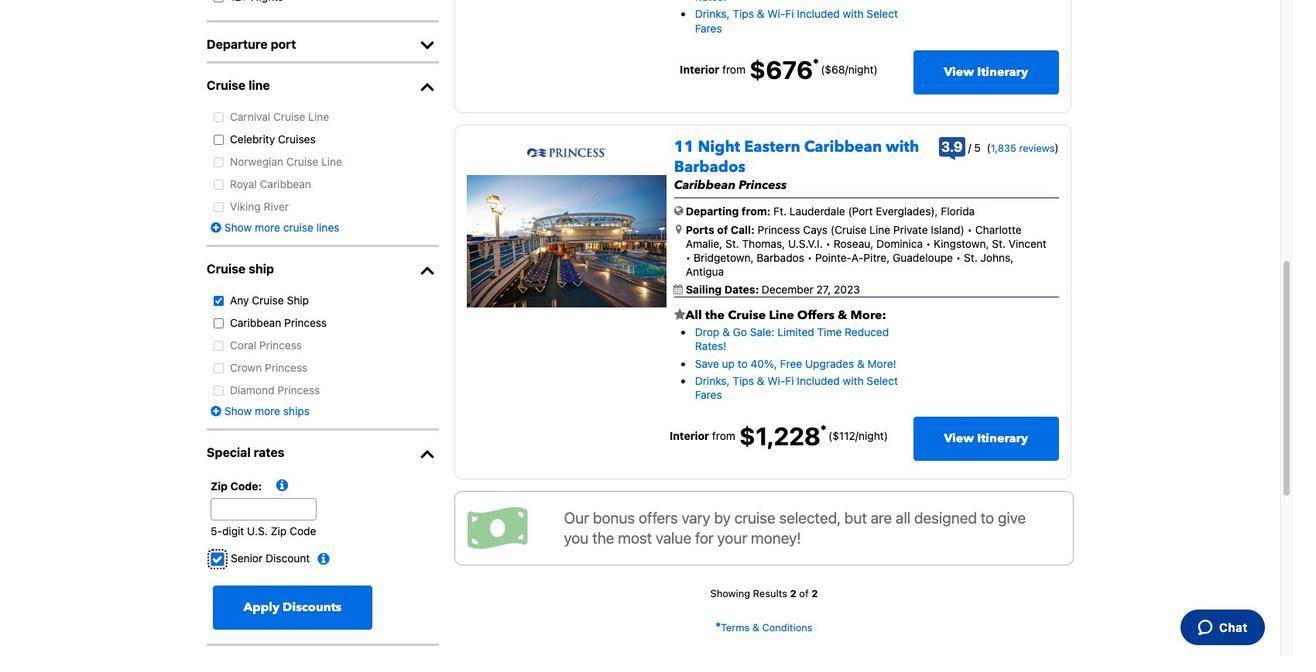 Task type: vqa. For each thing, say whether or not it's contained in the screenshot.
Offers
yes



Task type: describe. For each thing, give the bounding box(es) containing it.
our bonus offers vary by cruise selected, but are all designed to give you the most value for your money!
[[564, 509, 1026, 547]]

special rates
[[207, 446, 285, 460]]

show more cruise lines
[[222, 221, 340, 234]]

u.s.
[[247, 524, 268, 538]]

2 2 from the left
[[812, 587, 818, 600]]

line up cruises at the left top of page
[[308, 110, 329, 123]]

asterisk image inside terms & conditions link
[[716, 622, 721, 627]]

vincent
[[1009, 237, 1047, 250]]

line up the "dominica"
[[870, 223, 891, 236]]

line up limited
[[769, 307, 795, 324]]

crown princess
[[230, 361, 308, 374]]

/ for $676
[[846, 62, 849, 76]]

coral princess
[[230, 339, 302, 352]]

Any Cruise Ship checkbox
[[210, 296, 228, 306]]

cruise up caribbean princess
[[252, 294, 284, 307]]

& up time
[[838, 307, 848, 324]]

call:
[[731, 223, 755, 236]]

go
[[733, 326, 748, 339]]

night) for $676
[[849, 62, 878, 76]]

• up 'kingstown,'
[[968, 223, 973, 236]]

view for $1,228
[[945, 430, 975, 447]]

discount
[[266, 551, 310, 564]]

view itinerary for $676
[[945, 63, 1029, 80]]

sale:
[[750, 326, 775, 339]]

& down 40%,
[[757, 374, 765, 387]]

/ for $1,228
[[856, 429, 859, 442]]

12+ Nights checkbox
[[210, 0, 228, 3]]

($112 / night)
[[829, 429, 888, 442]]

line
[[249, 78, 270, 92]]

$1,228
[[740, 421, 821, 451]]

johns,
[[981, 251, 1014, 264]]

show more cruise lines link
[[211, 221, 340, 234]]

cruise up cruises at the left top of page
[[273, 110, 306, 123]]

st. inside st. johns, antigua
[[964, 251, 978, 264]]

reduced
[[845, 326, 889, 339]]

florida
[[941, 205, 975, 218]]

princess cruises image
[[527, 142, 606, 164]]

royal caribbean
[[230, 178, 311, 191]]

• up "guadeloupe"
[[926, 237, 931, 250]]

barbados inside roseau, dominica • kingstown, st. vincent • bridgetown, barbados • pointe-a-pitre, guadeloupe •
[[757, 251, 805, 264]]

0 horizontal spatial zip
[[211, 480, 228, 493]]

vary
[[682, 509, 711, 527]]

river
[[264, 200, 289, 213]]

norwegian
[[230, 155, 284, 168]]

dominica
[[877, 237, 923, 250]]

from for $1,228
[[712, 429, 736, 442]]

sailing dates:
[[686, 283, 762, 296]]

for
[[695, 529, 714, 547]]

globe image
[[674, 206, 684, 216]]

caribbean up "departing"
[[674, 176, 736, 193]]

1,835 reviews link
[[991, 141, 1055, 154]]

roseau, dominica • kingstown, st. vincent • bridgetown, barbados • pointe-a-pitre, guadeloupe •
[[686, 237, 1047, 264]]

chevron down image for special rates
[[416, 446, 439, 462]]

all
[[896, 509, 911, 527]]

show for line
[[224, 221, 252, 234]]

charlotte
[[976, 223, 1022, 236]]

royal
[[230, 178, 257, 191]]

• down the amalie,
[[686, 251, 691, 264]]

rates
[[254, 446, 285, 460]]

3.9
[[942, 138, 963, 155]]

($68
[[821, 62, 846, 76]]

night
[[698, 136, 741, 157]]

coral
[[230, 339, 256, 352]]

Diamond Princess checkbox
[[210, 386, 228, 396]]

map marker image
[[676, 223, 682, 234]]

caribbean up coral princess
[[230, 316, 281, 329]]

interior from $676
[[680, 55, 813, 84]]

most
[[618, 529, 652, 547]]

carnival cruise line
[[230, 110, 329, 123]]

ports
[[686, 223, 715, 236]]

& inside drinks, tips & wi-fi included with select fares
[[757, 7, 765, 20]]

bridgetown,
[[694, 251, 754, 264]]

• down 'kingstown,'
[[956, 251, 961, 264]]

cruise up any cruise ship "option"
[[207, 262, 246, 276]]

included inside drop & go sale: limited time reduced rates! save up to 40%, free upgrades & more! drinks, tips & wi-fi included with select fares
[[797, 374, 840, 387]]

apply
[[244, 599, 280, 616]]

0 horizontal spatial of
[[717, 223, 728, 236]]

select inside drop & go sale: limited time reduced rates! save up to 40%, free upgrades & more! drinks, tips & wi-fi included with select fares
[[867, 374, 899, 387]]

any cruise ship
[[230, 294, 309, 307]]

1 2 from the left
[[790, 587, 797, 600]]

• up pointe-
[[826, 237, 831, 250]]

showing
[[711, 587, 751, 600]]

limited
[[778, 326, 815, 339]]

5
[[975, 141, 981, 154]]

view itinerary link for $1,228
[[914, 417, 1059, 461]]

to inside drop & go sale: limited time reduced rates! save up to 40%, free upgrades & more! drinks, tips & wi-fi included with select fares
[[738, 357, 748, 370]]

star image
[[674, 309, 686, 321]]

wi- inside drinks, tips & wi-fi included with select fares
[[768, 7, 786, 20]]

apply discounts
[[244, 599, 342, 616]]

departure port
[[207, 37, 296, 51]]

3.9 / 5 ( 1,835 reviews )
[[942, 138, 1059, 155]]

1 drinks, tips & wi-fi included with select fares link from the top
[[695, 7, 899, 35]]

sailing
[[686, 283, 722, 296]]

0 vertical spatial cruise
[[283, 221, 314, 234]]

plus circle image for cruise line
[[211, 223, 222, 233]]

tips inside drinks, tips & wi-fi included with select fares
[[733, 7, 754, 20]]

by
[[715, 509, 731, 527]]

0 vertical spatial asterisk image
[[821, 425, 827, 431]]

cruise line
[[207, 78, 270, 92]]

/ inside 3.9 / 5 ( 1,835 reviews )
[[969, 141, 972, 154]]

terms & conditions
[[721, 621, 813, 634]]

wi- inside drop & go sale: limited time reduced rates! save up to 40%, free upgrades & more! drinks, tips & wi-fi included with select fares
[[768, 374, 786, 387]]

1 horizontal spatial the
[[705, 307, 725, 324]]

celebrity
[[230, 133, 275, 146]]

st. inside charlotte amalie, st. thomas, u.s.v.i.
[[726, 237, 739, 250]]

11 night eastern caribbean with barbados caribbean princess
[[674, 136, 920, 193]]

select inside drinks, tips & wi-fi included with select fares
[[867, 7, 899, 20]]

designed
[[915, 509, 977, 527]]

with inside 11 night eastern caribbean with barbados caribbean princess
[[886, 136, 920, 157]]

drinks, tips & wi-fi included with select fares
[[695, 7, 899, 35]]

(cruise
[[831, 223, 867, 236]]

more!
[[868, 357, 897, 370]]

a-
[[852, 251, 864, 264]]

give
[[998, 509, 1026, 527]]

)
[[1055, 141, 1059, 154]]

1 horizontal spatial zip
[[271, 524, 287, 538]]

& left more!
[[857, 357, 865, 370]]

celebrity cruises
[[230, 133, 316, 146]]

cruise up go
[[728, 307, 766, 324]]

bonus
[[593, 509, 635, 527]]

code
[[290, 524, 316, 538]]

• down u.s.v.i.
[[808, 251, 813, 264]]

cays
[[804, 223, 828, 236]]

u.s.v.i.
[[788, 237, 823, 250]]

tips inside drop & go sale: limited time reduced rates! save up to 40%, free upgrades & more! drinks, tips & wi-fi included with select fares
[[733, 374, 754, 387]]

chevron down image
[[416, 79, 439, 95]]

princess for coral princess
[[259, 339, 302, 352]]

($112
[[829, 429, 856, 442]]

princess for crown princess
[[265, 361, 308, 374]]

1 horizontal spatial of
[[800, 587, 809, 600]]

discounts
[[283, 599, 342, 616]]

view for $676
[[945, 63, 975, 80]]

st. johns, antigua
[[686, 251, 1014, 278]]

princess inside 11 night eastern caribbean with barbados caribbean princess
[[739, 176, 787, 193]]

amalie,
[[686, 237, 723, 250]]

but
[[845, 509, 867, 527]]

lauderdale
[[790, 205, 846, 218]]



Task type: locate. For each thing, give the bounding box(es) containing it.
2 tips from the top
[[733, 374, 754, 387]]

1 included from the top
[[797, 7, 840, 20]]

st. inside roseau, dominica • kingstown, st. vincent • bridgetown, barbados • pointe-a-pitre, guadeloupe •
[[992, 237, 1006, 250]]

Zip Code: text field
[[211, 498, 317, 520]]

you
[[564, 529, 589, 547]]

line
[[308, 110, 329, 123], [321, 155, 342, 168], [870, 223, 891, 236], [769, 307, 795, 324]]

1 vertical spatial show
[[224, 405, 252, 418]]

chevron down image for cruise ship
[[416, 263, 439, 278]]

2 wi- from the top
[[768, 374, 786, 387]]

from
[[723, 62, 746, 76], [712, 429, 736, 442]]

3 chevron down image from the top
[[416, 446, 439, 462]]

1 chevron down image from the top
[[416, 38, 439, 54]]

st. down 'kingstown,'
[[964, 251, 978, 264]]

0 vertical spatial interior
[[680, 62, 720, 76]]

included inside drinks, tips & wi-fi included with select fares
[[797, 7, 840, 20]]

drinks,
[[695, 7, 730, 20], [695, 374, 730, 387]]

cruise up money!
[[735, 509, 776, 527]]

1 vertical spatial with
[[886, 136, 920, 157]]

0 horizontal spatial barbados
[[674, 156, 746, 177]]

the down bonus
[[593, 529, 615, 547]]

princess up from:
[[739, 176, 787, 193]]

ports of call:
[[686, 223, 755, 236]]

lines
[[317, 221, 340, 234]]

with inside drop & go sale: limited time reduced rates! save up to 40%, free upgrades & more! drinks, tips & wi-fi included with select fares
[[843, 374, 864, 387]]

1 vertical spatial of
[[800, 587, 809, 600]]

caribbean down norwegian cruise line
[[260, 178, 311, 191]]

barbados inside 11 night eastern caribbean with barbados caribbean princess
[[674, 156, 746, 177]]

fi inside drop & go sale: limited time reduced rates! save up to 40%, free upgrades & more! drinks, tips & wi-fi included with select fares
[[786, 374, 794, 387]]

more for cruise line
[[255, 221, 280, 234]]

2 included from the top
[[797, 374, 840, 387]]

0 vertical spatial drinks,
[[695, 7, 730, 20]]

more for cruise ship
[[255, 405, 280, 418]]

cruises
[[278, 133, 316, 146]]

2 select from the top
[[867, 374, 899, 387]]

plus circle image for cruise ship
[[211, 406, 222, 417]]

with inside drinks, tips & wi-fi included with select fares
[[843, 7, 864, 20]]

asterisk image left ($112
[[821, 425, 827, 431]]

1 vertical spatial night)
[[859, 429, 888, 442]]

princess for caribbean princess
[[284, 316, 327, 329]]

1 vertical spatial the
[[593, 529, 615, 547]]

5-digit u.s. zip code
[[211, 524, 316, 538]]

2 drinks, from the top
[[695, 374, 730, 387]]

1 vertical spatial interior
[[670, 429, 710, 442]]

5-
[[211, 524, 222, 538]]

40%,
[[751, 357, 778, 370]]

norwegian cruise line
[[230, 155, 342, 168]]

wi- down 40%,
[[768, 374, 786, 387]]

1 view itinerary link from the top
[[914, 50, 1059, 94]]

view itinerary link for $676
[[914, 50, 1059, 94]]

0 vertical spatial barbados
[[674, 156, 746, 177]]

2 drinks, tips & wi-fi included with select fares link from the top
[[695, 374, 899, 401]]

private
[[894, 223, 928, 236]]

code:
[[230, 480, 262, 493]]

Carnival Cruise Line checkbox
[[210, 113, 228, 123]]

from left "$1,228"
[[712, 429, 736, 442]]

fi up $676 on the right top of page
[[786, 7, 794, 20]]

chevron down image for departure port
[[416, 38, 439, 54]]

1 horizontal spatial st.
[[964, 251, 978, 264]]

princess down caribbean princess
[[259, 339, 302, 352]]

1 fares from the top
[[695, 21, 722, 35]]

•
[[968, 223, 973, 236], [826, 237, 831, 250], [926, 237, 931, 250], [686, 251, 691, 264], [808, 251, 813, 264], [956, 251, 961, 264]]

departing from: ft. lauderdale (port everglades), florida
[[686, 205, 975, 218]]

1 vertical spatial drinks, tips & wi-fi included with select fares link
[[695, 374, 899, 401]]

0 vertical spatial itinerary
[[978, 63, 1029, 80]]

1 vertical spatial view itinerary link
[[914, 417, 1059, 461]]

0 vertical spatial chevron down image
[[416, 38, 439, 54]]

cruise left lines
[[283, 221, 314, 234]]

included
[[797, 7, 840, 20], [797, 374, 840, 387]]

Viking River checkbox
[[210, 202, 228, 212]]

money!
[[751, 529, 802, 547]]

2 right the results at the bottom right of the page
[[790, 587, 797, 600]]

view itinerary for $1,228
[[945, 430, 1029, 447]]

resident discount information image
[[272, 479, 289, 494]]

roseau,
[[834, 237, 874, 250]]

of left call:
[[717, 223, 728, 236]]

port
[[271, 37, 296, 51]]

0 vertical spatial /
[[846, 62, 849, 76]]

2 more from the top
[[255, 405, 280, 418]]

1 drinks, from the top
[[695, 7, 730, 20]]

fares up the interior from $676
[[695, 21, 722, 35]]

interior
[[680, 62, 720, 76], [670, 429, 710, 442]]

drinks, tips & wi-fi included with select fares link down save up to 40%, free upgrades & more! "link"
[[695, 374, 899, 401]]

0 vertical spatial view
[[945, 63, 975, 80]]

our
[[564, 509, 590, 527]]

0 vertical spatial drinks, tips & wi-fi included with select fares link
[[695, 7, 899, 35]]

drop
[[695, 326, 720, 339]]

dates:
[[725, 283, 759, 296]]

2 show from the top
[[224, 405, 252, 418]]

11
[[674, 136, 694, 157]]

results
[[753, 587, 788, 600]]

st. up bridgetown,
[[726, 237, 739, 250]]

1 horizontal spatial to
[[981, 509, 995, 527]]

from left $676 on the right top of page
[[723, 62, 746, 76]]

senior discount
[[231, 551, 310, 564]]

show for ship
[[224, 405, 252, 418]]

from inside "interior from $1,228"
[[712, 429, 736, 442]]

wi- up $676 on the right top of page
[[768, 7, 786, 20]]

1 vertical spatial fares
[[695, 388, 722, 401]]

drinks, down save
[[695, 374, 730, 387]]

show down diamond
[[224, 405, 252, 418]]

crown
[[230, 361, 262, 374]]

2 fi from the top
[[786, 374, 794, 387]]

& up the interior from $676
[[757, 7, 765, 20]]

1 view from the top
[[945, 63, 975, 80]]

select up '($68 / night)'
[[867, 7, 899, 20]]

2 plus circle image from the top
[[211, 406, 222, 417]]

1 vertical spatial plus circle image
[[211, 406, 222, 417]]

your
[[718, 529, 748, 547]]

0 vertical spatial select
[[867, 7, 899, 20]]

caribbean princess image
[[467, 175, 667, 308]]

pointe-
[[816, 251, 852, 264]]

drinks, up the interior from $676
[[695, 7, 730, 20]]

asterisk image down showing
[[716, 622, 721, 627]]

0 horizontal spatial to
[[738, 357, 748, 370]]

cruise inside our bonus offers vary by cruise selected, but are all designed to give you the most value for your money!
[[735, 509, 776, 527]]

ft.
[[774, 205, 787, 218]]

show more ships link
[[211, 405, 310, 418]]

barbados
[[674, 156, 746, 177], [757, 251, 805, 264]]

0 vertical spatial tips
[[733, 7, 754, 20]]

fares down save
[[695, 388, 722, 401]]

1 vertical spatial view itinerary
[[945, 430, 1029, 447]]

Norwegian Cruise Line checkbox
[[210, 157, 228, 168]]

terms & conditions link
[[716, 621, 813, 634]]

1 plus circle image from the top
[[211, 223, 222, 233]]

0 vertical spatial view itinerary link
[[914, 50, 1059, 94]]

1 horizontal spatial 2
[[812, 587, 818, 600]]

0 vertical spatial of
[[717, 223, 728, 236]]

1 vertical spatial itinerary
[[978, 430, 1029, 447]]

0 vertical spatial view itinerary
[[945, 63, 1029, 80]]

1 horizontal spatial asterisk image
[[821, 425, 827, 431]]

1 vertical spatial barbados
[[757, 251, 805, 264]]

cruise
[[283, 221, 314, 234], [735, 509, 776, 527]]

offers
[[798, 307, 835, 324]]

senior discount information image
[[318, 552, 335, 568]]

0 horizontal spatial st.
[[726, 237, 739, 250]]

interior for $1,228
[[670, 429, 710, 442]]

0 vertical spatial the
[[705, 307, 725, 324]]

st. down "charlotte"
[[992, 237, 1006, 250]]

view itinerary
[[945, 63, 1029, 80], [945, 430, 1029, 447]]

tips up the interior from $676
[[733, 7, 754, 20]]

up
[[722, 357, 735, 370]]

1 show from the top
[[224, 221, 252, 234]]

drinks, tips & wi-fi included with select fares link up asterisk icon
[[695, 7, 899, 35]]

interior inside the interior from $676
[[680, 62, 720, 76]]

1 view itinerary from the top
[[945, 63, 1029, 80]]

the inside our bonus offers vary by cruise selected, but are all designed to give you the most value for your money!
[[593, 529, 615, 547]]

2 horizontal spatial /
[[969, 141, 972, 154]]

from:
[[742, 205, 771, 218]]

1 select from the top
[[867, 7, 899, 20]]

plus circle image inside show more ships link
[[211, 406, 222, 417]]

thomas,
[[742, 237, 786, 250]]

itinerary for $1,228
[[978, 430, 1029, 447]]

1 vertical spatial drinks,
[[695, 374, 730, 387]]

0 vertical spatial plus circle image
[[211, 223, 222, 233]]

0 vertical spatial fi
[[786, 7, 794, 20]]

interior inside "interior from $1,228"
[[670, 429, 710, 442]]

included up asterisk icon
[[797, 7, 840, 20]]

caribbean princess
[[230, 316, 327, 329]]

0 vertical spatial to
[[738, 357, 748, 370]]

caribbean up departing from: ft. lauderdale (port everglades), florida
[[805, 136, 882, 157]]

2 fares from the top
[[695, 388, 722, 401]]

0 vertical spatial show
[[224, 221, 252, 234]]

the up drop
[[705, 307, 725, 324]]

0 horizontal spatial /
[[846, 62, 849, 76]]

1 horizontal spatial /
[[856, 429, 859, 442]]

zip right u.s.
[[271, 524, 287, 538]]

princess up ships
[[278, 384, 320, 397]]

viking
[[230, 200, 261, 213]]

of right the results at the bottom right of the page
[[800, 587, 809, 600]]

tips down up at right
[[733, 374, 754, 387]]

departing
[[686, 205, 739, 218]]

1 horizontal spatial cruise
[[735, 509, 776, 527]]

rates!
[[695, 340, 727, 353]]

1 vertical spatial fi
[[786, 374, 794, 387]]

save
[[695, 357, 719, 370]]

1 vertical spatial zip
[[271, 524, 287, 538]]

0 vertical spatial from
[[723, 62, 746, 76]]

plus circle image
[[211, 223, 222, 233], [211, 406, 222, 417]]

2 vertical spatial with
[[843, 374, 864, 387]]

2 up conditions
[[812, 587, 818, 600]]

27,
[[817, 283, 831, 296]]

0 vertical spatial wi-
[[768, 7, 786, 20]]

1 vertical spatial chevron down image
[[416, 263, 439, 278]]

1 horizontal spatial barbados
[[757, 251, 805, 264]]

show more ships
[[222, 405, 310, 418]]

interior for $676
[[680, 62, 720, 76]]

1 itinerary from the top
[[978, 63, 1029, 80]]

from for $676
[[723, 62, 746, 76]]

princess down ship
[[284, 316, 327, 329]]

fi down free
[[786, 374, 794, 387]]

& right terms on the bottom
[[753, 621, 760, 634]]

2 horizontal spatial st.
[[992, 237, 1006, 250]]

special
[[207, 446, 251, 460]]

1 wi- from the top
[[768, 7, 786, 20]]

select
[[867, 7, 899, 20], [867, 374, 899, 387]]

princess down the ft.
[[758, 223, 801, 236]]

1 vertical spatial asterisk image
[[716, 622, 721, 627]]

0 vertical spatial with
[[843, 7, 864, 20]]

night) right ($68
[[849, 62, 878, 76]]

0 horizontal spatial asterisk image
[[716, 622, 721, 627]]

show
[[224, 221, 252, 234], [224, 405, 252, 418]]

included down 'upgrades' on the right bottom
[[797, 374, 840, 387]]

december 27, 2023
[[762, 283, 860, 296]]

are
[[871, 509, 892, 527]]

asterisk image
[[821, 425, 827, 431], [716, 622, 721, 627]]

0 horizontal spatial cruise
[[283, 221, 314, 234]]

cruise up carnival cruise line 'option' on the top
[[207, 78, 246, 92]]

night) for $1,228
[[859, 429, 888, 442]]

showing results 2 of 2
[[711, 587, 818, 600]]

1 vertical spatial included
[[797, 374, 840, 387]]

1 vertical spatial to
[[981, 509, 995, 527]]

antigua
[[686, 265, 724, 278]]

/ right asterisk icon
[[846, 62, 849, 76]]

upgrades
[[806, 357, 854, 370]]

the
[[705, 307, 725, 324], [593, 529, 615, 547]]

princess up diamond princess
[[265, 361, 308, 374]]

fi inside drinks, tips & wi-fi included with select fares
[[786, 7, 794, 20]]

line up lines
[[321, 155, 342, 168]]

apply discounts link
[[213, 586, 372, 630]]

1 vertical spatial select
[[867, 374, 899, 387]]

fares inside drinks, tips & wi-fi included with select fares
[[695, 21, 722, 35]]

Celebrity Cruises checkbox
[[210, 135, 228, 145]]

1 vertical spatial more
[[255, 405, 280, 418]]

Crown Princess checkbox
[[210, 364, 228, 374]]

cruise ship
[[207, 262, 274, 276]]

to inside our bonus offers vary by cruise selected, but are all designed to give you the most value for your money!
[[981, 509, 995, 527]]

2 view itinerary link from the top
[[914, 417, 1059, 461]]

conditions
[[763, 621, 813, 634]]

fares
[[695, 21, 722, 35], [695, 388, 722, 401]]

0 vertical spatial zip
[[211, 480, 228, 493]]

plus circle image down diamond princess option
[[211, 406, 222, 417]]

more
[[255, 221, 280, 234], [255, 405, 280, 418]]

0 vertical spatial night)
[[849, 62, 878, 76]]

select down more!
[[867, 374, 899, 387]]

$676
[[750, 55, 813, 84]]

& left go
[[723, 326, 730, 339]]

interior from $1,228
[[670, 421, 821, 451]]

barbados down thomas,
[[757, 251, 805, 264]]

Royal Caribbean checkbox
[[210, 180, 228, 190]]

Coral Princess checkbox
[[210, 341, 228, 351]]

plus circle image inside show more cruise lines link
[[211, 223, 222, 233]]

more down diamond princess
[[255, 405, 280, 418]]

2 vertical spatial /
[[856, 429, 859, 442]]

0 vertical spatial included
[[797, 7, 840, 20]]

eastern
[[745, 136, 801, 157]]

zip code:
[[211, 480, 265, 493]]

with up '($68 / night)'
[[843, 7, 864, 20]]

itinerary for $676
[[978, 63, 1029, 80]]

1 vertical spatial wi-
[[768, 374, 786, 387]]

viking river
[[230, 200, 289, 213]]

diamond princess
[[230, 384, 320, 397]]

plus circle image down 'viking river' checkbox
[[211, 223, 222, 233]]

1 fi from the top
[[786, 7, 794, 20]]

1 vertical spatial from
[[712, 429, 736, 442]]

/ right "$1,228"
[[856, 429, 859, 442]]

cruise down cruises at the left top of page
[[286, 155, 319, 168]]

0 vertical spatial fares
[[695, 21, 722, 35]]

pitre,
[[864, 251, 890, 264]]

terms
[[721, 621, 750, 634]]

1 vertical spatial cruise
[[735, 509, 776, 527]]

zip left code:
[[211, 480, 228, 493]]

any
[[230, 294, 249, 307]]

itinerary
[[978, 63, 1029, 80], [978, 430, 1029, 447]]

0 vertical spatial more
[[255, 221, 280, 234]]

0 horizontal spatial 2
[[790, 587, 797, 600]]

2 chevron down image from the top
[[416, 263, 439, 278]]

show down viking
[[224, 221, 252, 234]]

2 view from the top
[[945, 430, 975, 447]]

from inside the interior from $676
[[723, 62, 746, 76]]

departure
[[207, 37, 268, 51]]

barbados up "departing"
[[674, 156, 746, 177]]

(port
[[849, 205, 873, 218]]

drinks, inside drinks, tips & wi-fi included with select fares
[[695, 7, 730, 20]]

asterisk image
[[813, 58, 819, 64]]

to right up at right
[[738, 357, 748, 370]]

everglades),
[[876, 205, 938, 218]]

2 itinerary from the top
[[978, 430, 1029, 447]]

1 more from the top
[[255, 221, 280, 234]]

more down viking river
[[255, 221, 280, 234]]

chevron down image
[[416, 38, 439, 54], [416, 263, 439, 278], [416, 446, 439, 462]]

calendar image
[[674, 284, 683, 295]]

1 tips from the top
[[733, 7, 754, 20]]

2 vertical spatial chevron down image
[[416, 446, 439, 462]]

/ left 5
[[969, 141, 972, 154]]

Caribbean Princess checkbox
[[210, 319, 228, 329]]

island)
[[931, 223, 965, 236]]

1 vertical spatial /
[[969, 141, 972, 154]]

reviews
[[1020, 141, 1055, 154]]

drinks, inside drop & go sale: limited time reduced rates! save up to 40%, free upgrades & more! drinks, tips & wi-fi included with select fares
[[695, 374, 730, 387]]

with down 'upgrades' on the right bottom
[[843, 374, 864, 387]]

with left 3.9
[[886, 136, 920, 157]]

ship
[[249, 262, 274, 276]]

2 view itinerary from the top
[[945, 430, 1029, 447]]

1 vertical spatial tips
[[733, 374, 754, 387]]

drop & go sale: limited time reduced rates! save up to 40%, free upgrades & more! drinks, tips & wi-fi included with select fares
[[695, 326, 899, 401]]

to left give on the bottom right of the page
[[981, 509, 995, 527]]

0 horizontal spatial the
[[593, 529, 615, 547]]

fares inside drop & go sale: limited time reduced rates! save up to 40%, free upgrades & more! drinks, tips & wi-fi included with select fares
[[695, 388, 722, 401]]

1 vertical spatial view
[[945, 430, 975, 447]]

princess for diamond princess
[[278, 384, 320, 397]]

night) right ($112
[[859, 429, 888, 442]]



